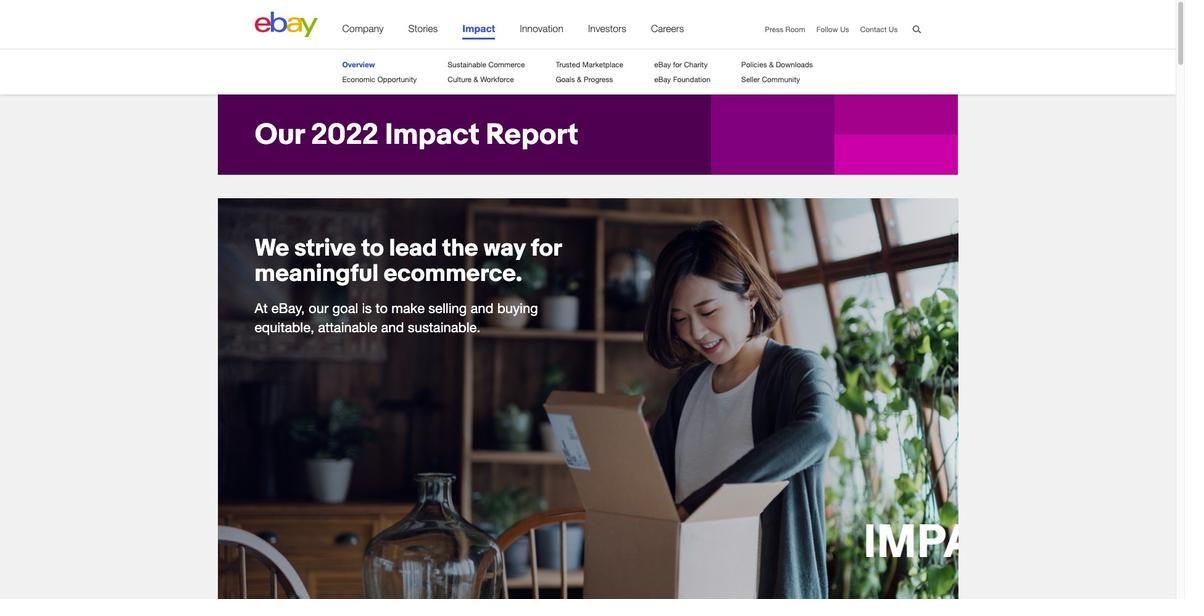 Task type: vqa. For each thing, say whether or not it's contained in the screenshot.
and
yes



Task type: locate. For each thing, give the bounding box(es) containing it.
overview link
[[342, 60, 375, 69]]

contact us link
[[861, 25, 898, 34]]

impact
[[463, 22, 495, 34], [385, 118, 480, 151]]

1 us from the left
[[841, 25, 850, 34]]

us right follow at the top right of page
[[841, 25, 850, 34]]

& inside trusted marketplace goals & progress
[[577, 75, 582, 84]]

1 vertical spatial to
[[376, 300, 388, 316]]

0 vertical spatial and
[[471, 300, 494, 316]]

foundation
[[673, 75, 711, 84]]

for inside we strive to lead the way for meaningful ecommerce.
[[531, 235, 562, 261]]

home image
[[255, 12, 318, 37]]

to inside we strive to lead the way for meaningful ecommerce.
[[361, 235, 384, 261]]

1 vertical spatial for
[[531, 235, 562, 261]]

to right is
[[376, 300, 388, 316]]

economic
[[342, 75, 376, 84]]

stories link
[[409, 23, 438, 40]]

impact up the sustainable commerce link
[[463, 22, 495, 34]]

& right culture
[[474, 75, 479, 84]]

1 vertical spatial impact
[[385, 118, 480, 151]]

press room link
[[765, 25, 806, 34]]

impact inside main content element
[[385, 118, 480, 151]]

&
[[770, 60, 774, 69], [474, 75, 479, 84], [577, 75, 582, 84]]

impact repor
[[862, 515, 1186, 567]]

seller community link
[[742, 75, 801, 84]]

0 vertical spatial for
[[673, 60, 682, 69]]

commerce
[[489, 60, 525, 69]]

trusted
[[556, 60, 581, 69]]

selling
[[429, 300, 467, 316]]

community
[[762, 75, 801, 84]]

for inside ebay for charity ebay foundation
[[673, 60, 682, 69]]

follow
[[817, 25, 839, 34]]

policies & downloads seller community
[[742, 60, 813, 84]]

& up seller community link
[[770, 60, 774, 69]]

1 ebay from the top
[[655, 60, 671, 69]]

& inside sustainable commerce culture & workforce
[[474, 75, 479, 84]]

we
[[255, 235, 289, 261]]

culture
[[448, 75, 472, 84]]

for right way
[[531, 235, 562, 261]]

innovation link
[[520, 23, 564, 40]]

ebay for charity ebay foundation
[[655, 60, 711, 84]]

ebay
[[655, 60, 671, 69], [655, 75, 671, 84]]

& inside policies & downloads seller community
[[770, 60, 774, 69]]

to
[[361, 235, 384, 261], [376, 300, 388, 316]]

0 horizontal spatial &
[[474, 75, 479, 84]]

ebay foundation link
[[655, 75, 711, 84]]

culture & workforce link
[[448, 75, 514, 84]]

workforce
[[481, 75, 514, 84]]

0 horizontal spatial for
[[531, 235, 562, 261]]

us right contact
[[889, 25, 898, 34]]

to left lead
[[361, 235, 384, 261]]

sustainable commerce culture & workforce
[[448, 60, 525, 84]]

sustainable.
[[408, 319, 481, 335]]

to inside at ebay, our goal is to make selling and buying equitable, attainable and sustainable.
[[376, 300, 388, 316]]

1 horizontal spatial for
[[673, 60, 682, 69]]

and right selling
[[471, 300, 494, 316]]

sustainable commerce link
[[448, 60, 525, 69]]

ebay up ebay foundation link
[[655, 60, 671, 69]]

trusted marketplace goals & progress
[[556, 60, 624, 84]]

for up ebay foundation link
[[673, 60, 682, 69]]

and down make
[[381, 319, 404, 335]]

2 us from the left
[[889, 25, 898, 34]]

sustainable
[[448, 60, 487, 69]]

2 ebay from the top
[[655, 75, 671, 84]]

press room
[[765, 25, 806, 34]]

for
[[673, 60, 682, 69], [531, 235, 562, 261]]

0 horizontal spatial us
[[841, 25, 850, 34]]

1 vertical spatial and
[[381, 319, 404, 335]]

stories
[[409, 23, 438, 34]]

2 horizontal spatial &
[[770, 60, 774, 69]]

ebay down ebay for charity 'link'
[[655, 75, 671, 84]]

1 horizontal spatial and
[[471, 300, 494, 316]]

1 vertical spatial ebay
[[655, 75, 671, 84]]

us
[[841, 25, 850, 34], [889, 25, 898, 34]]

repor
[[1041, 515, 1186, 567]]

company
[[342, 23, 384, 34]]

0 vertical spatial to
[[361, 235, 384, 261]]

contact us
[[861, 25, 898, 34]]

0 vertical spatial ebay
[[655, 60, 671, 69]]

overview
[[342, 60, 375, 69]]

1 horizontal spatial us
[[889, 25, 898, 34]]

downloads
[[776, 60, 813, 69]]

investors link
[[588, 23, 627, 40]]

trusted marketplace link
[[556, 60, 624, 69]]

contact
[[861, 25, 887, 34]]

& right the goals
[[577, 75, 582, 84]]

impact down culture
[[385, 118, 480, 151]]

ebay for charity link
[[655, 60, 708, 69]]

1 horizontal spatial &
[[577, 75, 582, 84]]

& for sustainable commerce culture & workforce
[[474, 75, 479, 84]]

follow us link
[[817, 25, 850, 34]]

way
[[484, 235, 526, 261]]

and
[[471, 300, 494, 316], [381, 319, 404, 335]]

main content element
[[0, 94, 1186, 599]]



Task type: describe. For each thing, give the bounding box(es) containing it.
room
[[786, 25, 806, 34]]

us for contact us
[[889, 25, 898, 34]]

impact
[[862, 515, 1031, 567]]

progress
[[584, 75, 613, 84]]

us for follow us
[[841, 25, 850, 34]]

report
[[486, 118, 579, 151]]

innovation
[[520, 23, 564, 34]]

0 horizontal spatial and
[[381, 319, 404, 335]]

ecommerce.
[[384, 260, 523, 287]]

our 2022 impact report
[[255, 118, 579, 151]]

company link
[[342, 23, 384, 40]]

goals
[[556, 75, 575, 84]]

marketplace
[[583, 60, 624, 69]]

buying
[[498, 300, 538, 316]]

strive
[[295, 235, 356, 261]]

make
[[392, 300, 425, 316]]

meaningful
[[255, 260, 379, 287]]

goals & progress link
[[556, 75, 613, 84]]

the
[[442, 235, 479, 261]]

ebay,
[[272, 300, 305, 316]]

lead
[[389, 235, 437, 261]]

opportunity
[[378, 75, 417, 84]]

our
[[255, 118, 305, 151]]

investors
[[588, 23, 627, 34]]

careers link
[[651, 23, 685, 40]]

our
[[309, 300, 329, 316]]

impact link
[[463, 22, 495, 40]]

0 vertical spatial impact
[[463, 22, 495, 34]]

decorative image image
[[218, 198, 959, 599]]

attainable
[[318, 319, 378, 335]]

at ebay, our goal is to make selling and buying equitable, attainable and sustainable.
[[255, 300, 538, 335]]

follow us
[[817, 25, 850, 34]]

quick links list
[[754, 25, 898, 35]]

seller
[[742, 75, 760, 84]]

charity
[[684, 60, 708, 69]]

economic opportunity link
[[342, 75, 417, 84]]

overview economic opportunity
[[342, 60, 417, 84]]

is
[[362, 300, 372, 316]]

2022
[[311, 118, 379, 151]]

press
[[765, 25, 784, 34]]

goal
[[333, 300, 358, 316]]

policies
[[742, 60, 767, 69]]

we strive to lead the way for meaningful ecommerce.
[[255, 235, 562, 287]]

policies & downloads link
[[742, 60, 813, 69]]

& for trusted marketplace goals & progress
[[577, 75, 582, 84]]

equitable,
[[255, 319, 314, 335]]

at
[[255, 300, 268, 316]]

careers
[[651, 23, 685, 34]]



